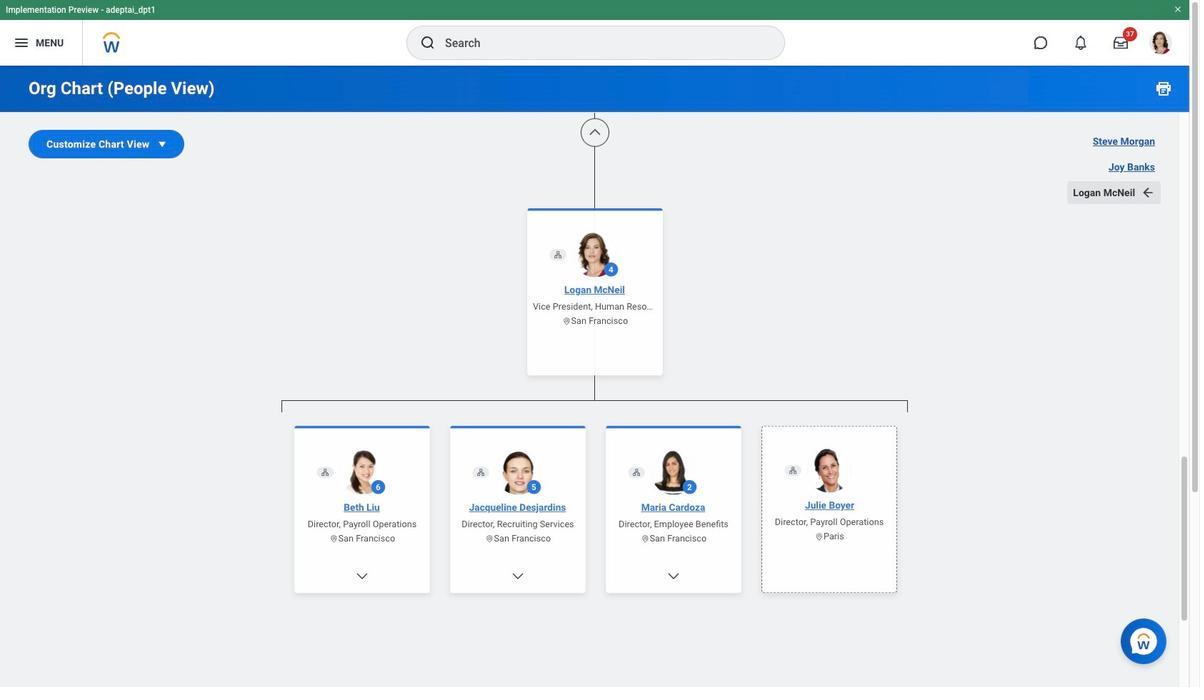 Task type: describe. For each thing, give the bounding box(es) containing it.
location image for the topmost view team icon
[[561, 317, 571, 326]]

inbox large image
[[1114, 36, 1128, 50]]

print org chart image
[[1155, 80, 1172, 97]]

chevron down image for location icon associated with the middle view team image
[[666, 570, 680, 585]]

logan mcneil, logan mcneil, 4 direct reports element
[[281, 413, 909, 688]]

justify image
[[13, 34, 30, 51]]

0 horizontal spatial view team image
[[320, 468, 328, 476]]

caret down image
[[155, 137, 169, 151]]

chevron up image
[[588, 126, 602, 140]]

location image for the middle view team image
[[640, 535, 649, 544]]

profile logan mcneil image
[[1149, 31, 1172, 57]]



Task type: locate. For each thing, give the bounding box(es) containing it.
search image
[[419, 34, 436, 51]]

view team image
[[788, 466, 796, 474], [320, 468, 328, 476], [631, 468, 640, 476]]

location image
[[561, 317, 571, 326], [814, 533, 823, 542], [484, 535, 493, 544]]

location image for view team icon to the bottom
[[484, 535, 493, 544]]

location image
[[328, 535, 337, 544], [640, 535, 649, 544]]

1 horizontal spatial view team image
[[553, 250, 562, 259]]

2 chevron down image from the left
[[666, 570, 680, 585]]

1 horizontal spatial location image
[[561, 317, 571, 326]]

0 horizontal spatial location image
[[484, 535, 493, 544]]

2 horizontal spatial location image
[[814, 533, 823, 542]]

1 chevron down image from the left
[[355, 570, 369, 585]]

1 location image from the left
[[328, 535, 337, 544]]

1 horizontal spatial view team image
[[631, 468, 640, 476]]

2 horizontal spatial view team image
[[788, 466, 796, 474]]

view team image
[[553, 250, 562, 259], [476, 468, 484, 476]]

location image for the rightmost view team image
[[814, 533, 823, 542]]

2 location image from the left
[[640, 535, 649, 544]]

1 vertical spatial view team image
[[476, 468, 484, 476]]

chevron down image for location icon associated with leftmost view team image
[[355, 570, 369, 585]]

0 vertical spatial view team image
[[553, 250, 562, 259]]

notifications large image
[[1074, 36, 1088, 50]]

0 horizontal spatial chevron down image
[[355, 570, 369, 585]]

location image for leftmost view team image
[[328, 535, 337, 544]]

main content
[[0, 0, 1189, 688]]

0 horizontal spatial location image
[[328, 535, 337, 544]]

1 horizontal spatial chevron down image
[[666, 570, 680, 585]]

arrow left image
[[1141, 186, 1155, 200]]

Search Workday  search field
[[445, 27, 755, 59]]

close environment banner image
[[1174, 5, 1182, 14]]

chevron down image
[[510, 570, 524, 585]]

0 horizontal spatial view team image
[[476, 468, 484, 476]]

banner
[[0, 0, 1189, 66]]

1 horizontal spatial location image
[[640, 535, 649, 544]]

chevron down image
[[355, 570, 369, 585], [666, 570, 680, 585]]



Task type: vqa. For each thing, say whether or not it's contained in the screenshot.
Fullscreen ICON
no



